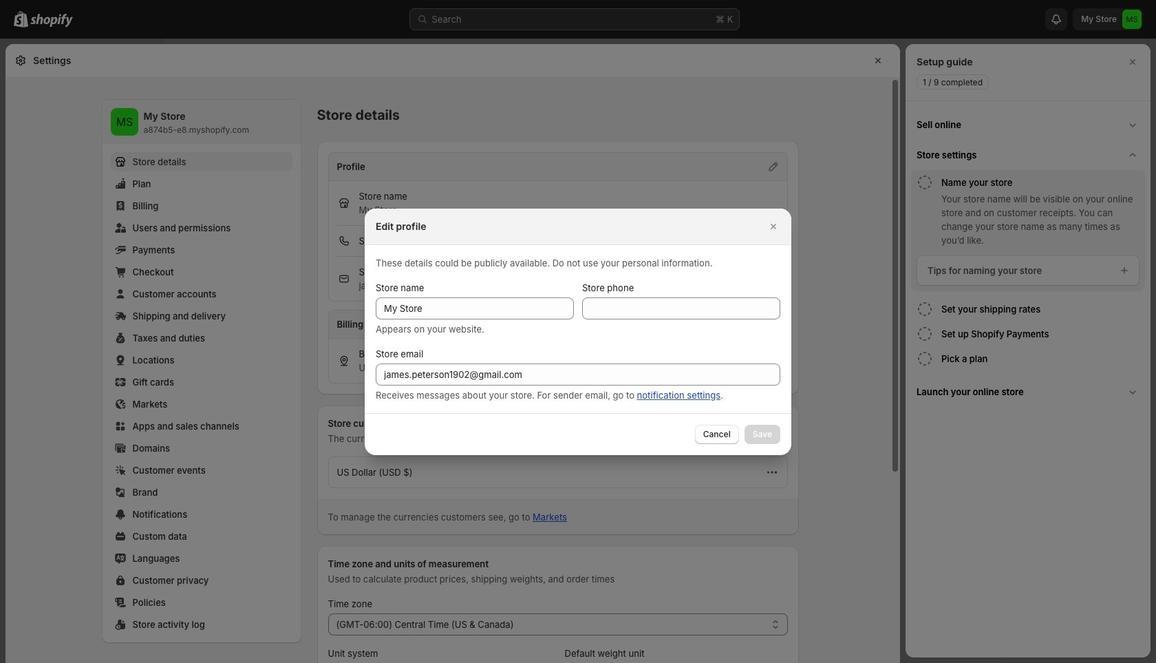 Task type: describe. For each thing, give the bounding box(es) containing it.
mark set up shopify payments as done image
[[917, 326, 934, 342]]

mark set your shipping rates as done image
[[917, 301, 934, 317]]

my store image
[[111, 108, 138, 136]]



Task type: vqa. For each thing, say whether or not it's contained in the screenshot.
Updated
no



Task type: locate. For each thing, give the bounding box(es) containing it.
shop settings menu element
[[102, 100, 301, 642]]

settings dialog
[[6, 44, 901, 663]]

mark name your store as done image
[[917, 174, 934, 191]]

shopify image
[[30, 14, 73, 28]]

None text field
[[376, 297, 574, 319], [376, 363, 781, 385], [376, 297, 574, 319], [376, 363, 781, 385]]

dialog
[[906, 44, 1151, 658], [0, 208, 1157, 455]]

mark pick a plan as done image
[[917, 351, 934, 367]]



